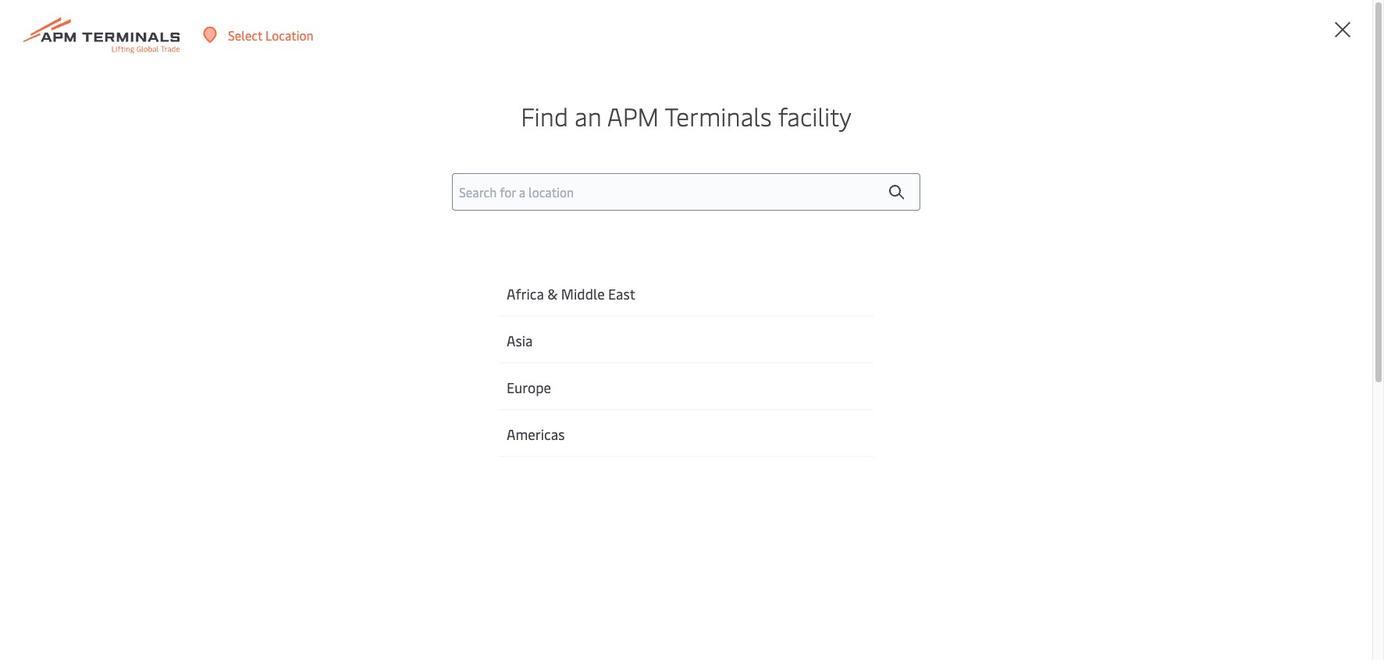 Task type: locate. For each thing, give the bounding box(es) containing it.
create
[[1258, 27, 1295, 44]]

middle
[[561, 284, 605, 304]]

&
[[548, 284, 558, 304]]

/
[[1250, 27, 1255, 44]]

location
[[265, 26, 314, 43]]

americas button
[[499, 411, 874, 458]]

africa & middle east button
[[499, 270, 874, 317]]

africa
[[507, 284, 544, 304]]

an
[[575, 99, 602, 133]]

east
[[608, 284, 636, 304]]

Search for a location search field
[[452, 173, 921, 211]]

login / create account
[[1217, 27, 1343, 44]]

login / create account link
[[1188, 0, 1343, 70]]

find
[[521, 99, 569, 133]]

asia
[[507, 331, 533, 351]]



Task type: describe. For each thing, give the bounding box(es) containing it.
terminals
[[665, 99, 772, 133]]

apm
[[607, 99, 659, 133]]

select
[[228, 26, 262, 43]]

europe button
[[499, 364, 874, 411]]

africa & middle east
[[507, 284, 636, 304]]

select location
[[228, 26, 314, 43]]

find an apm terminals facility
[[521, 99, 852, 133]]

facility
[[778, 99, 852, 133]]

europe
[[507, 378, 551, 397]]

americas
[[507, 425, 565, 444]]

login
[[1217, 27, 1248, 44]]

asia button
[[499, 317, 874, 364]]

account
[[1297, 27, 1343, 44]]

text search text field
[[110, 427, 824, 465]]



Task type: vqa. For each thing, say whether or not it's contained in the screenshot.
Location
yes



